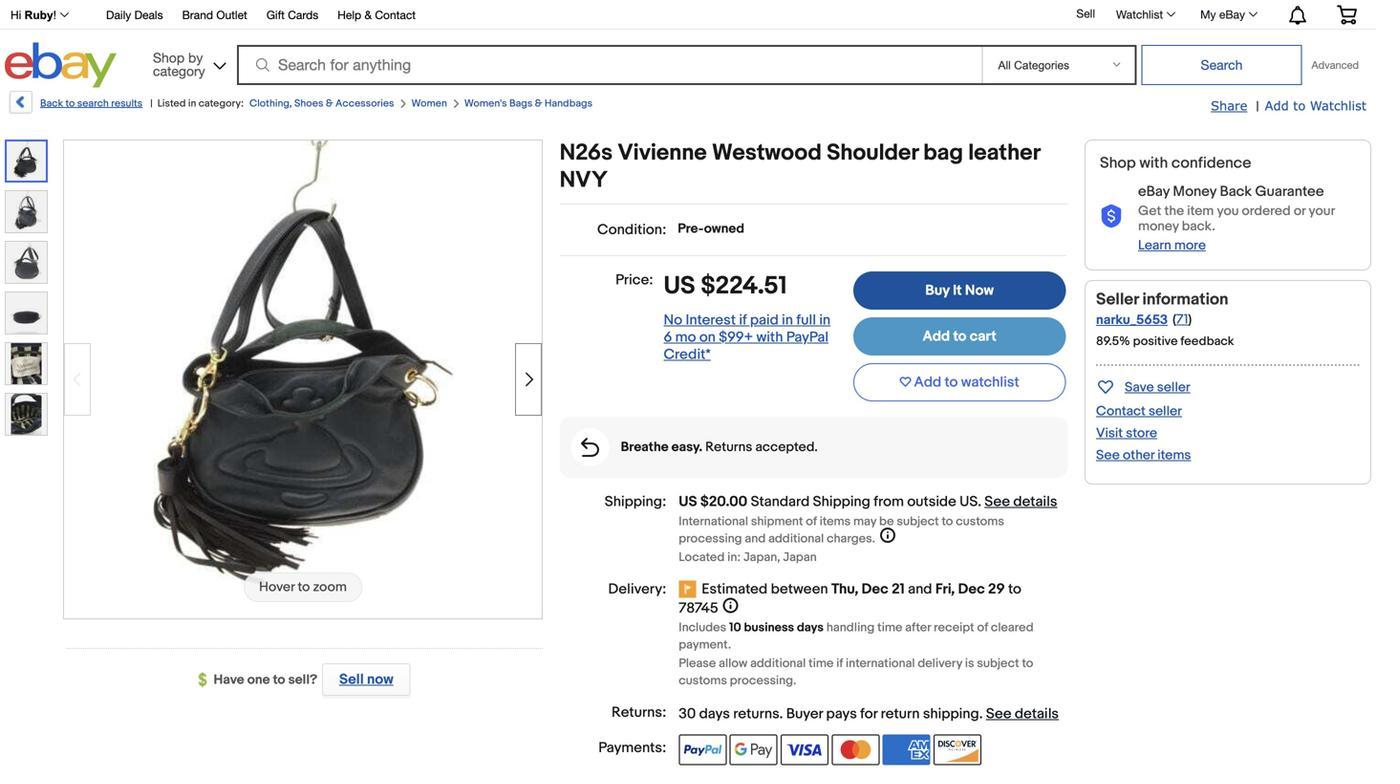 Task type: describe. For each thing, give the bounding box(es) containing it.
for
[[861, 706, 878, 723]]

brand outlet link
[[182, 5, 247, 26]]

help
[[338, 8, 362, 22]]

be
[[880, 514, 894, 529]]

back to search results link
[[8, 91, 143, 120]]

money
[[1139, 218, 1179, 235]]

master card image
[[832, 735, 880, 765]]

time inside handling time after receipt of cleared payment.
[[878, 620, 903, 635]]

easy.
[[672, 439, 703, 456]]

$224.51
[[701, 271, 787, 301]]

women's bags & handbags
[[464, 98, 593, 110]]

of inside handling time after receipt of cleared payment.
[[978, 620, 989, 635]]

1 vertical spatial see
[[985, 493, 1011, 511]]

n26s vivienne westwood shoulder bag leather nvy
[[560, 140, 1040, 194]]

no interest if paid in full in 6 mo on $99+ with paypal credit* link
[[664, 312, 831, 363]]

us right outside
[[960, 493, 978, 511]]

clothing, shoes & accessories
[[250, 98, 394, 110]]

buyer
[[787, 706, 823, 723]]

shop with confidence
[[1100, 154, 1252, 173]]

women
[[412, 98, 447, 110]]

shoes
[[294, 98, 324, 110]]

picture 1 of 6 image
[[7, 141, 46, 181]]

leather
[[969, 140, 1040, 167]]

seller for save
[[1157, 379, 1191, 396]]

contact seller visit store see other items
[[1097, 403, 1192, 464]]

additional inside international shipment of items may be subject to customs processing and additional charges.
[[769, 532, 824, 546]]

1 vertical spatial see details link
[[986, 706, 1059, 723]]

westwood
[[712, 140, 822, 167]]

processing
[[679, 532, 742, 546]]

picture 3 of 6 image
[[6, 242, 47, 283]]

additional inside please allow additional time if international delivery is subject to customs processing.
[[751, 656, 806, 671]]

listed
[[157, 98, 186, 110]]

shipping
[[923, 706, 980, 723]]

items inside contact seller visit store see other items
[[1158, 447, 1192, 464]]

ebay inside account navigation
[[1220, 8, 1246, 21]]

watchlist
[[961, 374, 1020, 391]]

none submit inside shop by category banner
[[1142, 45, 1302, 85]]

see inside contact seller visit store see other items
[[1097, 447, 1120, 464]]

with inside no interest if paid in full in 6 mo on $99+ with paypal credit*
[[757, 329, 783, 346]]

nvy
[[560, 167, 608, 194]]

& for clothing, shoes & accessories
[[326, 98, 333, 110]]

add to cart link
[[854, 317, 1066, 356]]

1 vertical spatial details
[[1015, 706, 1059, 723]]

you
[[1217, 203, 1239, 219]]

back inside ebay money back guarantee get the item you ordered or your money back. learn more
[[1220, 183, 1252, 200]]

share | add to watchlist
[[1211, 98, 1367, 115]]

save seller
[[1125, 379, 1191, 396]]

includes
[[679, 620, 727, 635]]

shipping
[[813, 493, 871, 511]]

us for us $20.00 standard shipping from outside us . see details
[[679, 493, 697, 511]]

more
[[1175, 238, 1206, 254]]

add to cart
[[923, 328, 997, 345]]

!
[[53, 9, 56, 22]]

0 horizontal spatial in
[[188, 98, 196, 110]]

picture 5 of 6 image
[[6, 343, 47, 384]]

78745
[[679, 600, 719, 617]]

shoulder
[[827, 140, 919, 167]]

my ebay
[[1201, 8, 1246, 21]]

2 dec from the left
[[958, 581, 985, 598]]

contact inside account navigation
[[375, 8, 416, 22]]

picture 2 of 6 image
[[6, 191, 47, 232]]

to inside please allow additional time if international delivery is subject to customs processing.
[[1022, 656, 1034, 671]]

narku_5653
[[1097, 312, 1168, 328]]

shop by category button
[[144, 43, 230, 84]]

to right one
[[273, 672, 285, 688]]

returns:
[[612, 704, 667, 721]]

account navigation
[[0, 0, 1372, 30]]

learn more link
[[1139, 238, 1206, 254]]

outside
[[908, 493, 957, 511]]

us for us $224.51
[[664, 271, 696, 301]]

confidence
[[1172, 154, 1252, 173]]

buy it now link
[[854, 271, 1066, 310]]

information
[[1143, 290, 1229, 310]]

charges.
[[827, 532, 876, 546]]

89.5%
[[1097, 334, 1131, 349]]

pre-owned
[[678, 221, 745, 237]]

add to watchlist
[[914, 374, 1020, 391]]

get
[[1139, 203, 1162, 219]]

visit store link
[[1097, 425, 1158, 442]]

to inside button
[[945, 374, 958, 391]]

owned
[[704, 221, 745, 237]]

71 link
[[1177, 312, 1189, 328]]

. right outside
[[978, 493, 982, 511]]

6
[[664, 329, 672, 346]]

paypal credit image
[[679, 777, 778, 777]]

receipt
[[934, 620, 975, 635]]

now
[[965, 282, 994, 299]]

time inside please allow additional time if international delivery is subject to customs processing.
[[809, 656, 834, 671]]

on
[[700, 329, 716, 346]]

estimated
[[702, 581, 768, 598]]

discover image
[[934, 735, 982, 765]]

feedback
[[1181, 334, 1235, 349]]

(
[[1173, 312, 1177, 328]]

allow
[[719, 656, 748, 671]]

save seller button
[[1097, 376, 1191, 398]]

vivienne
[[618, 140, 707, 167]]

sell for sell now
[[339, 671, 364, 688]]

1 horizontal spatial days
[[797, 620, 824, 635]]

women link
[[412, 98, 447, 110]]

sell for sell
[[1077, 7, 1096, 20]]

from
[[874, 493, 904, 511]]

| listed in category:
[[150, 98, 244, 110]]

add to watchlist link
[[1265, 98, 1367, 115]]

clothing,
[[250, 98, 292, 110]]

. left buyer
[[780, 706, 783, 723]]

credit*
[[664, 346, 711, 363]]

international
[[846, 656, 915, 671]]

women's
[[464, 98, 507, 110]]

0 horizontal spatial |
[[150, 98, 153, 110]]

paypal
[[787, 329, 829, 346]]

full
[[797, 312, 816, 329]]

watchlist inside account navigation
[[1117, 8, 1164, 21]]

returns
[[706, 439, 753, 456]]

if inside please allow additional time if international delivery is subject to customs processing.
[[837, 656, 843, 671]]

handling time after receipt of cleared payment.
[[679, 620, 1034, 652]]

n26s
[[560, 140, 613, 167]]

have one to sell?
[[214, 672, 318, 688]]

contact inside contact seller visit store see other items
[[1097, 403, 1146, 420]]

shop by category
[[153, 50, 205, 79]]



Task type: vqa. For each thing, say whether or not it's contained in the screenshot.
41916 on the bottom
no



Task type: locate. For each thing, give the bounding box(es) containing it.
see down visit
[[1097, 447, 1120, 464]]

returns
[[733, 706, 780, 723]]

1 vertical spatial sell
[[339, 671, 364, 688]]

1 horizontal spatial and
[[908, 581, 933, 598]]

customs down outside
[[956, 514, 1005, 529]]

0 vertical spatial sell
[[1077, 7, 1096, 20]]

1 horizontal spatial sell
[[1077, 7, 1096, 20]]

2 vertical spatial see
[[986, 706, 1012, 723]]

1 vertical spatial time
[[809, 656, 834, 671]]

to inside estimated between thu, dec 21 and fri, dec 29 to 78745
[[1009, 581, 1022, 598]]

1 vertical spatial days
[[699, 706, 730, 723]]

0 vertical spatial additional
[[769, 532, 824, 546]]

1 horizontal spatial subject
[[977, 656, 1020, 671]]

1 dec from the left
[[862, 581, 889, 598]]

dollar sign image
[[198, 673, 214, 688]]

with
[[1140, 154, 1169, 173], [757, 329, 783, 346]]

to down advanced link
[[1294, 98, 1306, 113]]

1 vertical spatial shop
[[1100, 154, 1136, 173]]

0 vertical spatial of
[[806, 514, 817, 529]]

to down cleared
[[1022, 656, 1034, 671]]

1 vertical spatial customs
[[679, 674, 727, 688]]

1 vertical spatial ebay
[[1139, 183, 1170, 200]]

1 vertical spatial subject
[[977, 656, 1020, 671]]

subject inside international shipment of items may be subject to customs processing and additional charges.
[[897, 514, 939, 529]]

hi
[[11, 9, 21, 22]]

subject inside please allow additional time if international delivery is subject to customs processing.
[[977, 656, 1020, 671]]

us up no
[[664, 271, 696, 301]]

cards
[[288, 8, 319, 22]]

additional up processing.
[[751, 656, 806, 671]]

ebay inside ebay money back guarantee get the item you ordered or your money back. learn more
[[1139, 183, 1170, 200]]

with details__icon image left the get
[[1100, 205, 1123, 229]]

0 horizontal spatial contact
[[375, 8, 416, 22]]

to down outside
[[942, 514, 953, 529]]

additional up the japan
[[769, 532, 824, 546]]

0 horizontal spatial days
[[699, 706, 730, 723]]

1 horizontal spatial of
[[978, 620, 989, 635]]

days down between
[[797, 620, 824, 635]]

customs inside please allow additional time if international delivery is subject to customs processing.
[[679, 674, 727, 688]]

with details__icon image for ebay money back guarantee
[[1100, 205, 1123, 229]]

add right share at the right top of the page
[[1265, 98, 1289, 113]]

1 vertical spatial contact
[[1097, 403, 1146, 420]]

items inside international shipment of items may be subject to customs processing and additional charges.
[[820, 514, 851, 529]]

add to watchlist button
[[854, 363, 1066, 402]]

seller for contact
[[1149, 403, 1183, 420]]

handbags
[[545, 98, 593, 110]]

0 vertical spatial time
[[878, 620, 903, 635]]

visa image
[[781, 735, 829, 765]]

delivery
[[918, 656, 963, 671]]

items right the other at the right bottom of page
[[1158, 447, 1192, 464]]

30 days returns . buyer pays for return shipping . see details
[[679, 706, 1059, 723]]

gift cards link
[[267, 5, 319, 26]]

see other items link
[[1097, 447, 1192, 464]]

search
[[77, 98, 109, 110]]

2 horizontal spatial in
[[820, 312, 831, 329]]

in
[[188, 98, 196, 110], [782, 312, 793, 329], [820, 312, 831, 329]]

customs down please
[[679, 674, 727, 688]]

1 horizontal spatial items
[[1158, 447, 1192, 464]]

share button
[[1211, 98, 1248, 115]]

or
[[1294, 203, 1306, 219]]

. up discover image
[[980, 706, 983, 723]]

american express image
[[883, 735, 931, 765]]

0 horizontal spatial and
[[745, 532, 766, 546]]

& inside account navigation
[[365, 8, 372, 22]]

share
[[1211, 98, 1248, 113]]

2 horizontal spatial &
[[535, 98, 543, 110]]

with up the get
[[1140, 154, 1169, 173]]

1 horizontal spatial with
[[1140, 154, 1169, 173]]

ordered
[[1242, 203, 1291, 219]]

ebay right my on the top of page
[[1220, 8, 1246, 21]]

bag
[[924, 140, 964, 167]]

1 vertical spatial back
[[1220, 183, 1252, 200]]

no
[[664, 312, 683, 329]]

1 horizontal spatial dec
[[958, 581, 985, 598]]

and inside international shipment of items may be subject to customs processing and additional charges.
[[745, 532, 766, 546]]

add for add to watchlist
[[914, 374, 942, 391]]

back
[[40, 98, 63, 110], [1220, 183, 1252, 200]]

&
[[365, 8, 372, 22], [326, 98, 333, 110], [535, 98, 543, 110]]

watchlist right the sell link
[[1117, 8, 1164, 21]]

1 horizontal spatial |
[[1256, 98, 1260, 115]]

items down shipping
[[820, 514, 851, 529]]

1 horizontal spatial time
[[878, 620, 903, 635]]

sell now
[[339, 671, 394, 688]]

0 horizontal spatial back
[[40, 98, 63, 110]]

0 horizontal spatial with
[[757, 329, 783, 346]]

sell inside sell now link
[[339, 671, 364, 688]]

$20.00
[[701, 493, 748, 511]]

| right share button on the top of the page
[[1256, 98, 1260, 115]]

positive
[[1133, 334, 1178, 349]]

2 vertical spatial add
[[914, 374, 942, 391]]

contact seller link
[[1097, 403, 1183, 420]]

watchlist inside share | add to watchlist
[[1310, 98, 1367, 113]]

picture 6 of 6 image
[[6, 394, 47, 435]]

in left full at right top
[[782, 312, 793, 329]]

dec left 21 on the bottom of page
[[862, 581, 889, 598]]

sell now link
[[318, 663, 411, 696]]

items
[[1158, 447, 1192, 464], [820, 514, 851, 529]]

0 vertical spatial days
[[797, 620, 824, 635]]

1 horizontal spatial in
[[782, 312, 793, 329]]

add down add to cart link
[[914, 374, 942, 391]]

seller inside contact seller visit store see other items
[[1149, 403, 1183, 420]]

1 vertical spatial and
[[908, 581, 933, 598]]

to left cart
[[954, 328, 967, 345]]

1 horizontal spatial if
[[837, 656, 843, 671]]

0 vertical spatial add
[[1265, 98, 1289, 113]]

other
[[1123, 447, 1155, 464]]

0 vertical spatial see
[[1097, 447, 1120, 464]]

add down buy
[[923, 328, 950, 345]]

0 vertical spatial shop
[[153, 50, 185, 65]]

to inside international shipment of items may be subject to customs processing and additional charges.
[[942, 514, 953, 529]]

0 vertical spatial with
[[1140, 154, 1169, 173]]

store
[[1126, 425, 1158, 442]]

1 vertical spatial if
[[837, 656, 843, 671]]

us up international
[[679, 493, 697, 511]]

shop by category banner
[[0, 0, 1372, 93]]

details
[[1014, 493, 1058, 511], [1015, 706, 1059, 723]]

.
[[978, 493, 982, 511], [780, 706, 783, 723], [980, 706, 983, 723]]

contact up visit store link
[[1097, 403, 1146, 420]]

1 vertical spatial additional
[[751, 656, 806, 671]]

to left search
[[65, 98, 75, 110]]

1 horizontal spatial shop
[[1100, 154, 1136, 173]]

handling
[[827, 620, 875, 635]]

0 vertical spatial customs
[[956, 514, 1005, 529]]

29
[[988, 581, 1005, 598]]

price:
[[616, 271, 653, 289]]

seller down save seller
[[1149, 403, 1183, 420]]

0 vertical spatial watchlist
[[1117, 8, 1164, 21]]

fri,
[[936, 581, 955, 598]]

standard
[[751, 493, 810, 511]]

in right full at right top
[[820, 312, 831, 329]]

see details link right shipping
[[986, 706, 1059, 723]]

paypal image
[[679, 735, 727, 765]]

to left watchlist
[[945, 374, 958, 391]]

days right the 30
[[699, 706, 730, 723]]

gift
[[267, 8, 285, 22]]

sell inside account navigation
[[1077, 7, 1096, 20]]

in:
[[728, 550, 741, 565]]

1 horizontal spatial customs
[[956, 514, 1005, 529]]

between
[[771, 581, 828, 598]]

and right 21 on the bottom of page
[[908, 581, 933, 598]]

shop for shop with confidence
[[1100, 154, 1136, 173]]

thu,
[[832, 581, 859, 598]]

return
[[881, 706, 920, 723]]

& right the help
[[365, 8, 372, 22]]

subject right is
[[977, 656, 1020, 671]]

0 vertical spatial if
[[739, 312, 747, 329]]

delivery alert flag image
[[679, 581, 702, 600]]

None submit
[[1142, 45, 1302, 85]]

add inside button
[[914, 374, 942, 391]]

shop for shop by category
[[153, 50, 185, 65]]

breathe easy. returns accepted.
[[621, 439, 818, 456]]

back left search
[[40, 98, 63, 110]]

0 horizontal spatial subject
[[897, 514, 939, 529]]

my ebay link
[[1190, 3, 1267, 26]]

shop inside shop by category
[[153, 50, 185, 65]]

condition:
[[597, 221, 667, 239]]

0 horizontal spatial shop
[[153, 50, 185, 65]]

dec
[[862, 581, 889, 598], [958, 581, 985, 598]]

daily
[[106, 8, 131, 22]]

of inside international shipment of items may be subject to customs processing and additional charges.
[[806, 514, 817, 529]]

time left after
[[878, 620, 903, 635]]

0 vertical spatial and
[[745, 532, 766, 546]]

0 horizontal spatial if
[[739, 312, 747, 329]]

payment.
[[679, 638, 731, 652]]

0 horizontal spatial dec
[[862, 581, 889, 598]]

see details link right outside
[[985, 493, 1058, 511]]

with right $99+
[[757, 329, 783, 346]]

0 horizontal spatial time
[[809, 656, 834, 671]]

1 vertical spatial with details__icon image
[[581, 438, 599, 457]]

and up japan, at the bottom right of page
[[745, 532, 766, 546]]

shop
[[153, 50, 185, 65], [1100, 154, 1136, 173]]

of right shipment
[[806, 514, 817, 529]]

1 vertical spatial items
[[820, 514, 851, 529]]

us $224.51
[[664, 271, 787, 301]]

n26s vivienne westwood shoulder bag leather nvy - picture 1 of 6 image
[[124, 138, 482, 616]]

sell left watchlist link
[[1077, 7, 1096, 20]]

clothing, shoes & accessories link
[[250, 98, 394, 110]]

customs inside international shipment of items may be subject to customs processing and additional charges.
[[956, 514, 1005, 529]]

0 vertical spatial back
[[40, 98, 63, 110]]

0 vertical spatial ebay
[[1220, 8, 1246, 21]]

0 horizontal spatial with details__icon image
[[581, 438, 599, 457]]

your shopping cart image
[[1336, 5, 1358, 24]]

ebay up the get
[[1139, 183, 1170, 200]]

to inside share | add to watchlist
[[1294, 98, 1306, 113]]

if left paid
[[739, 312, 747, 329]]

back up the you on the right top of page
[[1220, 183, 1252, 200]]

japan
[[783, 550, 817, 565]]

with details__icon image
[[1100, 205, 1123, 229], [581, 438, 599, 457]]

buy
[[926, 282, 950, 299]]

results
[[111, 98, 143, 110]]

1 horizontal spatial &
[[365, 8, 372, 22]]

1 vertical spatial add
[[923, 328, 950, 345]]

seller inside 'button'
[[1157, 379, 1191, 396]]

1 horizontal spatial ebay
[[1220, 8, 1246, 21]]

my
[[1201, 8, 1217, 21]]

0 horizontal spatial customs
[[679, 674, 727, 688]]

0 horizontal spatial watchlist
[[1117, 8, 1164, 21]]

1 horizontal spatial watchlist
[[1310, 98, 1367, 113]]

if down handling time after receipt of cleared payment.
[[837, 656, 843, 671]]

1 vertical spatial seller
[[1149, 403, 1183, 420]]

Search for anything text field
[[240, 47, 978, 83]]

71
[[1177, 312, 1189, 328]]

1 vertical spatial with
[[757, 329, 783, 346]]

watchlist
[[1117, 8, 1164, 21], [1310, 98, 1367, 113]]

see right shipping
[[986, 706, 1012, 723]]

1 horizontal spatial back
[[1220, 183, 1252, 200]]

subject
[[897, 514, 939, 529], [977, 656, 1020, 671]]

subject down outside
[[897, 514, 939, 529]]

0 vertical spatial see details link
[[985, 493, 1058, 511]]

and inside estimated between thu, dec 21 and fri, dec 29 to 78745
[[908, 581, 933, 598]]

1 vertical spatial watchlist
[[1310, 98, 1367, 113]]

located
[[679, 550, 725, 565]]

sell left "now"
[[339, 671, 364, 688]]

1 horizontal spatial contact
[[1097, 403, 1146, 420]]

brand outlet
[[182, 8, 247, 22]]

with details__icon image inside us $224.51 main content
[[581, 438, 599, 457]]

& right shoes
[[326, 98, 333, 110]]

accessories
[[336, 98, 394, 110]]

add
[[1265, 98, 1289, 113], [923, 328, 950, 345], [914, 374, 942, 391]]

of right receipt
[[978, 620, 989, 635]]

located in: japan, japan
[[679, 550, 817, 565]]

please
[[679, 656, 716, 671]]

0 horizontal spatial &
[[326, 98, 333, 110]]

0 vertical spatial details
[[1014, 493, 1058, 511]]

one
[[247, 672, 270, 688]]

0 vertical spatial contact
[[375, 8, 416, 22]]

1 horizontal spatial with details__icon image
[[1100, 205, 1123, 229]]

to right 29 at bottom right
[[1009, 581, 1022, 598]]

japan,
[[744, 550, 781, 565]]

seller right save
[[1157, 379, 1191, 396]]

watchlist down advanced
[[1310, 98, 1367, 113]]

dec left 29 at bottom right
[[958, 581, 985, 598]]

see right outside
[[985, 493, 1011, 511]]

& for women's bags & handbags
[[535, 98, 543, 110]]

time down handling time after receipt of cleared payment.
[[809, 656, 834, 671]]

processing.
[[730, 674, 797, 688]]

contact right the help
[[375, 8, 416, 22]]

| inside share | add to watchlist
[[1256, 98, 1260, 115]]

0 vertical spatial subject
[[897, 514, 939, 529]]

0 horizontal spatial of
[[806, 514, 817, 529]]

advanced link
[[1302, 46, 1369, 84]]

with details__icon image left breathe on the bottom of page
[[581, 438, 599, 457]]

item
[[1188, 203, 1214, 219]]

1 vertical spatial of
[[978, 620, 989, 635]]

in right listed
[[188, 98, 196, 110]]

0 horizontal spatial items
[[820, 514, 851, 529]]

us $224.51 main content
[[560, 140, 1068, 777]]

picture 4 of 6 image
[[6, 293, 47, 334]]

google pay image
[[730, 735, 778, 765]]

shipping:
[[605, 493, 667, 511]]

with details__icon image for breathe easy.
[[581, 438, 599, 457]]

seller information narku_5653 ( 71 ) 89.5% positive feedback
[[1097, 290, 1235, 349]]

after
[[906, 620, 931, 635]]

0 horizontal spatial sell
[[339, 671, 364, 688]]

help & contact
[[338, 8, 416, 22]]

buy it now
[[926, 282, 994, 299]]

0 vertical spatial items
[[1158, 447, 1192, 464]]

& right the bags
[[535, 98, 543, 110]]

time
[[878, 620, 903, 635], [809, 656, 834, 671]]

us
[[664, 271, 696, 301], [679, 493, 697, 511], [960, 493, 978, 511]]

0 horizontal spatial ebay
[[1139, 183, 1170, 200]]

add inside share | add to watchlist
[[1265, 98, 1289, 113]]

add for add to cart
[[923, 328, 950, 345]]

0 vertical spatial with details__icon image
[[1100, 205, 1123, 229]]

0 vertical spatial seller
[[1157, 379, 1191, 396]]

if inside no interest if paid in full in 6 mo on $99+ with paypal credit*
[[739, 312, 747, 329]]

| left listed
[[150, 98, 153, 110]]



